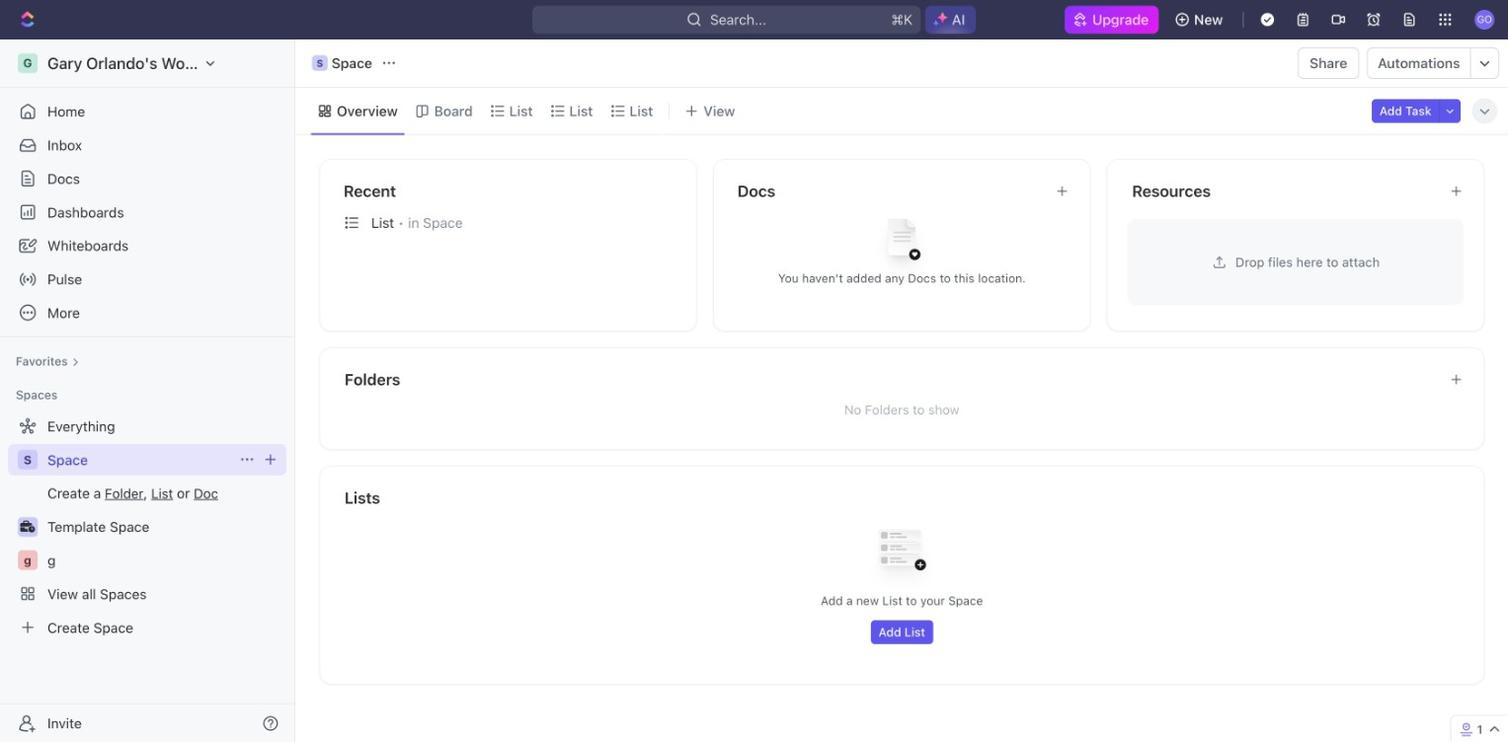Task type: describe. For each thing, give the bounding box(es) containing it.
gary orlando's workspace, , element
[[18, 53, 38, 73]]

0 horizontal spatial space, , element
[[18, 450, 38, 470]]

sidebar navigation
[[0, 40, 299, 743]]

tree inside sidebar navigation
[[8, 411, 286, 644]]

business time image
[[20, 521, 35, 533]]

g, , element
[[18, 551, 38, 571]]



Task type: locate. For each thing, give the bounding box(es) containing it.
no lists icon. image
[[862, 514, 941, 593]]

0 vertical spatial space, , element
[[312, 55, 328, 71]]

tree
[[8, 411, 286, 644]]

1 horizontal spatial space, , element
[[312, 55, 328, 71]]

space, , element
[[312, 55, 328, 71], [18, 450, 38, 470]]

no most used docs image
[[862, 204, 941, 283]]

1 vertical spatial space, , element
[[18, 450, 38, 470]]



Task type: vqa. For each thing, say whether or not it's contained in the screenshot.
sign in with google button
no



